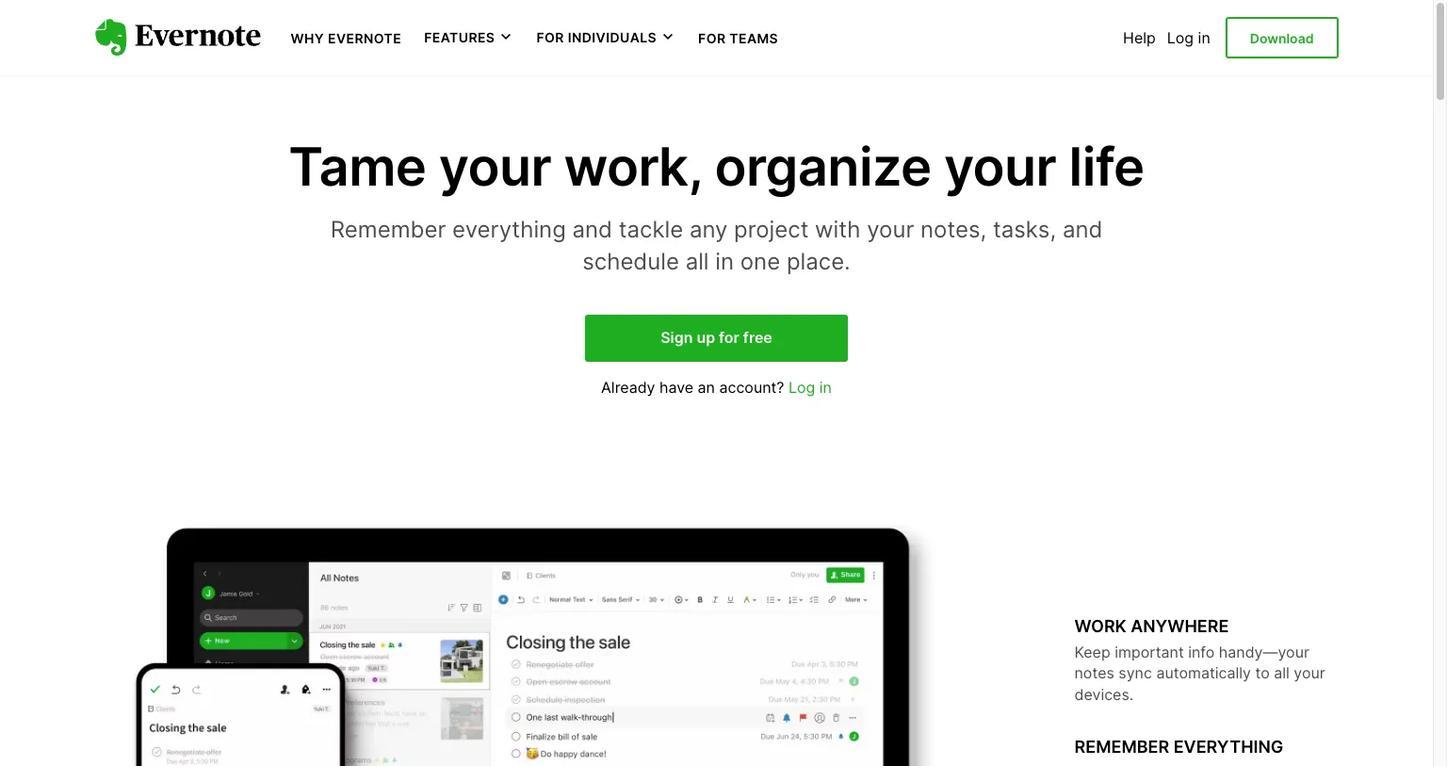 Task type: describe. For each thing, give the bounding box(es) containing it.
automatically
[[1157, 664, 1251, 683]]

life
[[1069, 135, 1145, 199]]

your inside work anywhere keep important info handy—your notes sync automatically to all your devices.
[[1294, 664, 1326, 683]]

download
[[1250, 30, 1314, 46]]

tackle
[[619, 216, 683, 243]]

0 vertical spatial log in link
[[1167, 28, 1211, 47]]

schedule
[[583, 248, 679, 275]]

for individuals button
[[536, 28, 676, 47]]

individuals
[[568, 29, 657, 45]]

evernote logo image
[[95, 19, 261, 56]]

log in
[[1167, 28, 1211, 47]]

for teams link
[[698, 28, 778, 47]]

evernote
[[328, 30, 402, 46]]

keep
[[1075, 643, 1111, 661]]

your inside remember everything and tackle any project with your notes, tasks, and schedule all in one place.
[[867, 216, 914, 243]]

tame
[[289, 135, 426, 199]]

work anywhere keep important info handy—your notes sync automatically to all your devices.
[[1075, 616, 1326, 704]]

sign
[[661, 328, 693, 347]]

evernote ui on desktop and mobile image
[[95, 519, 999, 766]]

free
[[743, 328, 773, 347]]

why evernote link
[[291, 28, 402, 47]]

1 and from the left
[[572, 216, 612, 243]]

anywhere
[[1131, 616, 1229, 636]]

why evernote
[[291, 30, 402, 46]]

to
[[1256, 664, 1270, 683]]

1 vertical spatial log in link
[[789, 378, 832, 397]]

everything for remember everything and tackle any project with your notes, tasks, and schedule all in one place.
[[452, 216, 566, 243]]

remember everything and tackle any project with your notes, tasks, and schedule all in one place.
[[330, 216, 1103, 275]]

remember everything
[[1075, 737, 1284, 757]]

for individuals
[[536, 29, 657, 45]]

an
[[698, 378, 715, 397]]

download link
[[1226, 17, 1338, 59]]

already have an account? log in
[[601, 378, 832, 397]]

1 vertical spatial log
[[789, 378, 815, 397]]

tasks,
[[993, 216, 1056, 243]]

up
[[697, 328, 715, 347]]

1 horizontal spatial log
[[1167, 28, 1194, 47]]

remember for remember everything and tackle any project with your notes, tasks, and schedule all in one place.
[[330, 216, 446, 243]]

for
[[719, 328, 740, 347]]

project
[[734, 216, 809, 243]]



Task type: vqa. For each thing, say whether or not it's contained in the screenshot.
Remember corresponding to Remember everything
yes



Task type: locate. For each thing, give the bounding box(es) containing it.
log in link right account?
[[789, 378, 832, 397]]

and right the 'tasks,'
[[1063, 216, 1103, 243]]

notes
[[1075, 664, 1115, 683]]

log right help
[[1167, 28, 1194, 47]]

0 vertical spatial everything
[[452, 216, 566, 243]]

sign up for free
[[661, 328, 773, 347]]

for inside button
[[536, 29, 564, 45]]

1 horizontal spatial all
[[1274, 664, 1290, 683]]

help link
[[1123, 28, 1156, 47]]

2 and from the left
[[1063, 216, 1103, 243]]

tame your work, organize your life
[[289, 135, 1145, 199]]

already
[[601, 378, 655, 397]]

1 horizontal spatial everything
[[1174, 737, 1284, 757]]

1 horizontal spatial remember
[[1075, 737, 1170, 757]]

0 horizontal spatial log
[[789, 378, 815, 397]]

sync
[[1119, 664, 1152, 683]]

0 horizontal spatial remember
[[330, 216, 446, 243]]

have
[[660, 378, 694, 397]]

remember
[[330, 216, 446, 243], [1075, 737, 1170, 757]]

remember inside remember everything and tackle any project with your notes, tasks, and schedule all in one place.
[[330, 216, 446, 243]]

all inside work anywhere keep important info handy—your notes sync automatically to all your devices.
[[1274, 664, 1290, 683]]

features
[[424, 29, 495, 45]]

handy—your
[[1219, 643, 1310, 661]]

log in link right help
[[1167, 28, 1211, 47]]

in inside remember everything and tackle any project with your notes, tasks, and schedule all in one place.
[[715, 248, 734, 275]]

any
[[690, 216, 728, 243]]

one
[[740, 248, 780, 275]]

0 vertical spatial in
[[1198, 28, 1211, 47]]

1 horizontal spatial log in link
[[1167, 28, 1211, 47]]

remember down tame
[[330, 216, 446, 243]]

for left teams
[[698, 30, 726, 46]]

and up schedule
[[572, 216, 612, 243]]

all right to
[[1274, 664, 1290, 683]]

0 vertical spatial remember
[[330, 216, 446, 243]]

2 horizontal spatial in
[[1198, 28, 1211, 47]]

everything
[[452, 216, 566, 243], [1174, 737, 1284, 757]]

0 horizontal spatial all
[[686, 248, 709, 275]]

0 horizontal spatial everything
[[452, 216, 566, 243]]

all
[[686, 248, 709, 275], [1274, 664, 1290, 683]]

for teams
[[698, 30, 778, 46]]

1 horizontal spatial in
[[820, 378, 832, 397]]

1 vertical spatial all
[[1274, 664, 1290, 683]]

important
[[1115, 643, 1184, 661]]

sign up for free link
[[585, 315, 848, 362]]

everything inside remember everything and tackle any project with your notes, tasks, and schedule all in one place.
[[452, 216, 566, 243]]

0 horizontal spatial and
[[572, 216, 612, 243]]

and
[[572, 216, 612, 243], [1063, 216, 1103, 243]]

1 vertical spatial remember
[[1075, 737, 1170, 757]]

0 vertical spatial all
[[686, 248, 709, 275]]

devices.
[[1075, 685, 1134, 704]]

in right help
[[1198, 28, 1211, 47]]

all down the any
[[686, 248, 709, 275]]

place.
[[787, 248, 851, 275]]

0 horizontal spatial in
[[715, 248, 734, 275]]

work,
[[564, 135, 702, 199]]

log in link
[[1167, 28, 1211, 47], [789, 378, 832, 397]]

1 horizontal spatial for
[[698, 30, 726, 46]]

remember down "devices."
[[1075, 737, 1170, 757]]

in down the any
[[715, 248, 734, 275]]

in right account?
[[820, 378, 832, 397]]

0 horizontal spatial log in link
[[789, 378, 832, 397]]

your
[[439, 135, 551, 199], [944, 135, 1057, 199], [867, 216, 914, 243], [1294, 664, 1326, 683]]

remember for remember everything
[[1075, 737, 1170, 757]]

0 vertical spatial log
[[1167, 28, 1194, 47]]

log
[[1167, 28, 1194, 47], [789, 378, 815, 397]]

organize
[[715, 135, 932, 199]]

everything for remember everything
[[1174, 737, 1284, 757]]

features button
[[424, 28, 514, 47]]

1 vertical spatial in
[[715, 248, 734, 275]]

work
[[1075, 616, 1127, 636]]

help
[[1123, 28, 1156, 47]]

for
[[536, 29, 564, 45], [698, 30, 726, 46]]

for for for individuals
[[536, 29, 564, 45]]

in
[[1198, 28, 1211, 47], [715, 248, 734, 275], [820, 378, 832, 397]]

why
[[291, 30, 324, 46]]

teams
[[730, 30, 778, 46]]

with
[[815, 216, 861, 243]]

notes,
[[921, 216, 987, 243]]

for for for teams
[[698, 30, 726, 46]]

log right account?
[[789, 378, 815, 397]]

0 horizontal spatial for
[[536, 29, 564, 45]]

for left individuals
[[536, 29, 564, 45]]

1 vertical spatial everything
[[1174, 737, 1284, 757]]

2 vertical spatial in
[[820, 378, 832, 397]]

all inside remember everything and tackle any project with your notes, tasks, and schedule all in one place.
[[686, 248, 709, 275]]

info
[[1188, 643, 1215, 661]]

account?
[[719, 378, 784, 397]]

1 horizontal spatial and
[[1063, 216, 1103, 243]]



